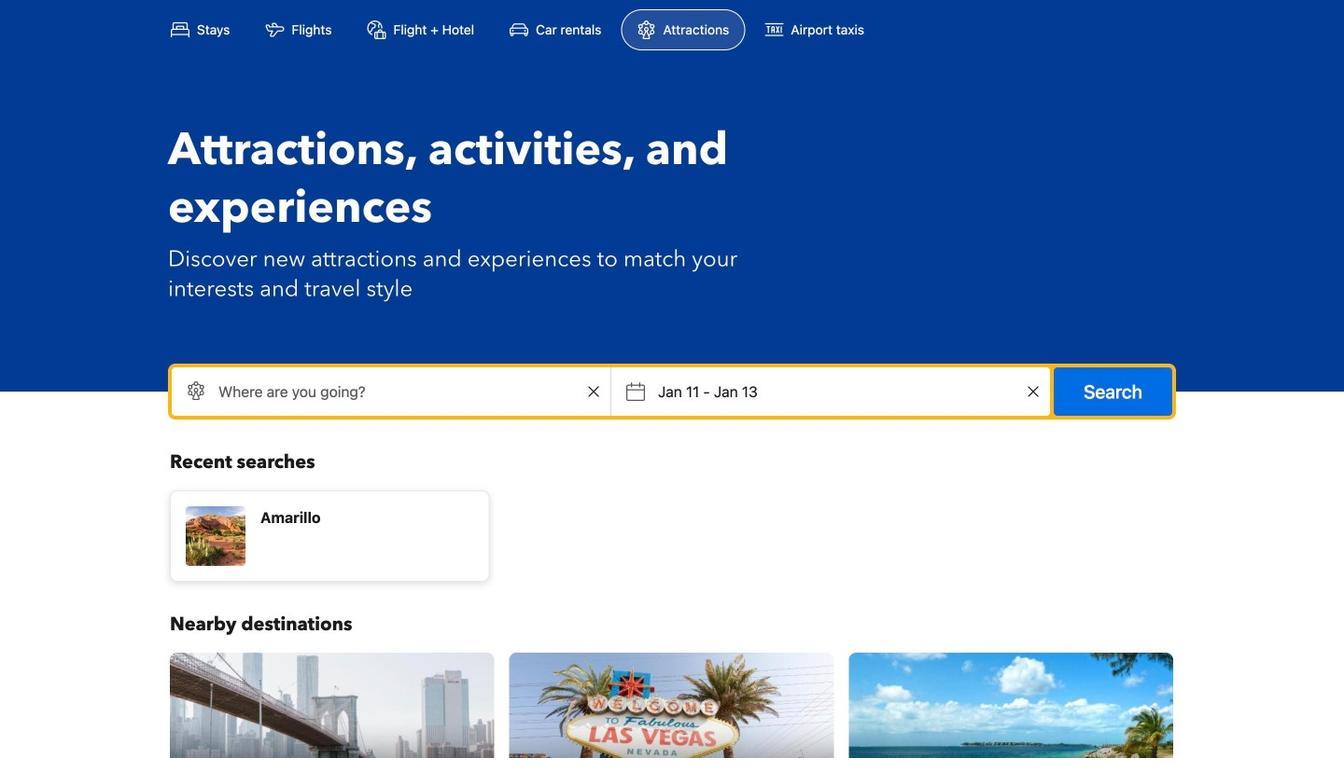 Task type: vqa. For each thing, say whether or not it's contained in the screenshot.
Social Deluxe Times Square Doubles
no



Task type: locate. For each thing, give the bounding box(es) containing it.
key west image
[[849, 653, 1173, 759]]

las vegas image
[[509, 653, 834, 759]]



Task type: describe. For each thing, give the bounding box(es) containing it.
Where are you going? search field
[[172, 368, 611, 416]]

new york image
[[170, 653, 494, 759]]



